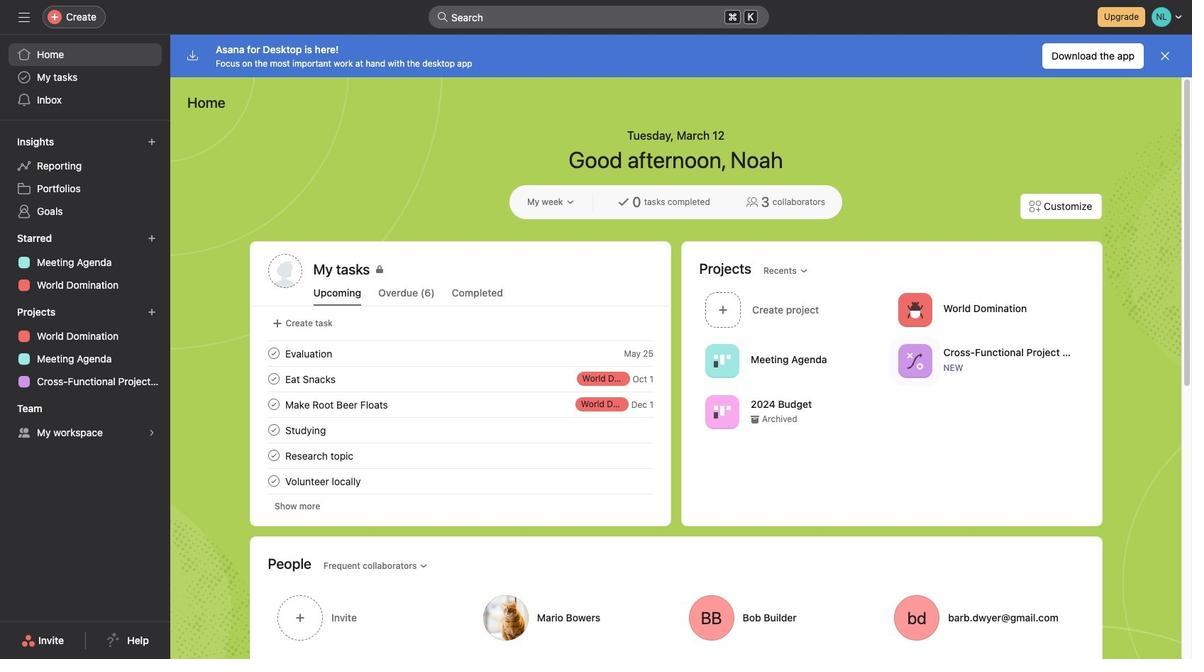 Task type: vqa. For each thing, say whether or not it's contained in the screenshot.
Projects element
yes



Task type: describe. For each thing, give the bounding box(es) containing it.
5 mark complete checkbox from the top
[[265, 473, 282, 490]]

Mark complete checkbox
[[265, 371, 282, 388]]

3 mark complete checkbox from the top
[[265, 422, 282, 439]]

starred element
[[0, 226, 170, 300]]

hide sidebar image
[[18, 11, 30, 23]]

projects element
[[0, 300, 170, 396]]

5 mark complete image from the top
[[265, 473, 282, 490]]

new insights image
[[148, 138, 156, 146]]

line_and_symbols image
[[907, 352, 924, 369]]

4 mark complete image from the top
[[265, 422, 282, 439]]

add profile photo image
[[268, 254, 302, 288]]

board image
[[714, 352, 731, 369]]

dismiss image
[[1160, 50, 1171, 62]]

4 mark complete checkbox from the top
[[265, 447, 282, 464]]

3 mark complete image from the top
[[265, 396, 282, 413]]

add items to starred image
[[148, 234, 156, 243]]

new project or portfolio image
[[148, 308, 156, 317]]



Task type: locate. For each thing, give the bounding box(es) containing it.
2 mark complete image from the top
[[265, 371, 282, 388]]

prominent image
[[437, 11, 449, 23]]

1 mark complete image from the top
[[265, 345, 282, 362]]

see details, my workspace image
[[148, 429, 156, 437]]

None field
[[429, 6, 770, 28]]

mark complete image
[[265, 447, 282, 464]]

global element
[[0, 35, 170, 120]]

Mark complete checkbox
[[265, 345, 282, 362], [265, 396, 282, 413], [265, 422, 282, 439], [265, 447, 282, 464], [265, 473, 282, 490]]

mark complete image
[[265, 345, 282, 362], [265, 371, 282, 388], [265, 396, 282, 413], [265, 422, 282, 439], [265, 473, 282, 490]]

bug image
[[907, 301, 924, 318]]

insights element
[[0, 129, 170, 226]]

board image
[[714, 404, 731, 421]]

1 mark complete checkbox from the top
[[265, 345, 282, 362]]

2 mark complete checkbox from the top
[[265, 396, 282, 413]]

Search tasks, projects, and more text field
[[429, 6, 770, 28]]

teams element
[[0, 396, 170, 447]]



